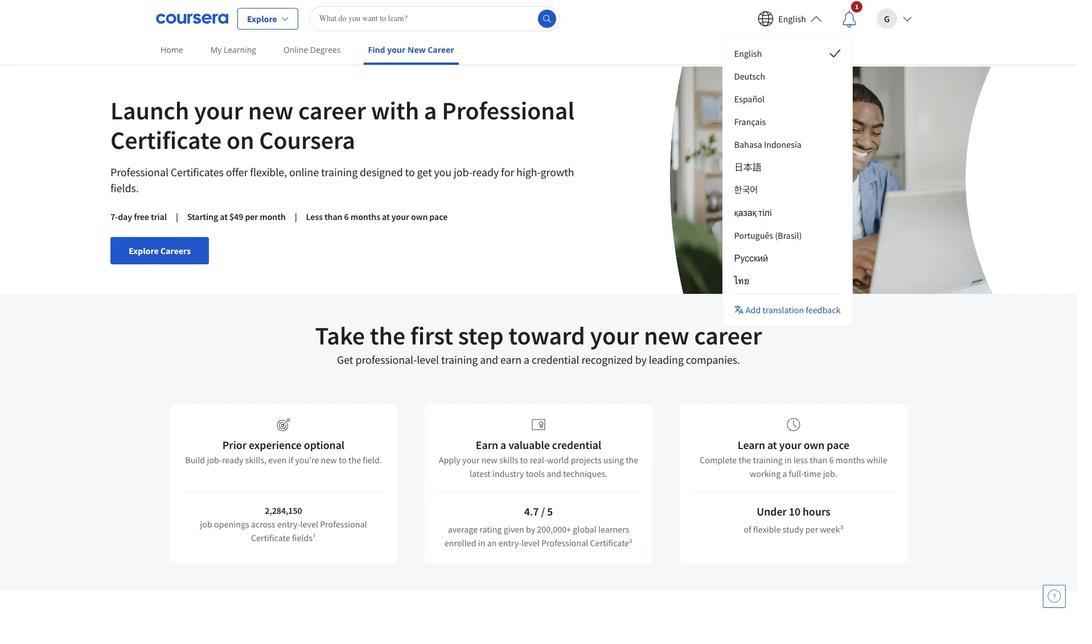 Task type: describe. For each thing, give the bounding box(es) containing it.
日本語
[[734, 161, 762, 173]]

0 vertical spatial pace
[[429, 211, 448, 223]]

to inside the professional certificates offer flexible, online training designed to get you job-ready for high-growth fields.
[[405, 165, 415, 179]]

for
[[501, 165, 514, 179]]

skills
[[499, 455, 518, 466]]

certificate for 2,284,150
[[251, 533, 290, 544]]

한국어 button
[[725, 178, 850, 201]]

explore button
[[237, 8, 298, 29]]

careers
[[160, 245, 191, 257]]

6 inside learn at your own pace complete the training in less than 6 months while working a full-time job.
[[829, 455, 834, 466]]

10
[[789, 505, 800, 519]]

online degrees
[[284, 44, 341, 55]]

a inside take the first step toward your new career get professional-level training and earn a credential recognized by leading companies.
[[524, 353, 529, 367]]

training inside the professional certificates offer flexible, online training designed to get you job-ready for high-growth fields.
[[321, 165, 358, 179]]

entry- inside 4.7 / 5 average rating given by 200,000+ global learners enrolled in an entry-level professional certificate²
[[499, 538, 522, 549]]

given
[[504, 524, 524, 536]]

level inside take the first step toward your new career get professional-level training and earn a credential recognized by leading companies.
[[417, 353, 439, 367]]

ready inside the professional certificates offer flexible, online training designed to get you job-ready for high-growth fields.
[[472, 165, 499, 179]]

5
[[547, 505, 553, 519]]

қазақ тілі
[[734, 207, 772, 218]]

full-
[[789, 469, 804, 480]]

job.
[[823, 469, 837, 480]]

get
[[337, 353, 353, 367]]

the inside learn at your own pace complete the training in less than 6 months while working a full-time job.
[[739, 455, 751, 466]]

skills,
[[245, 455, 266, 466]]

while
[[867, 455, 887, 466]]

you
[[434, 165, 452, 179]]

my
[[210, 44, 222, 55]]

português (brasil) button
[[725, 224, 850, 247]]

$49
[[229, 211, 243, 223]]

find your new career link
[[363, 37, 459, 65]]

on
[[227, 125, 254, 156]]

take
[[315, 320, 365, 352]]

қазақ
[[734, 207, 756, 218]]

learning
[[224, 44, 256, 55]]

english inside menu
[[734, 48, 762, 59]]

free
[[134, 211, 149, 223]]

indonesia
[[764, 139, 801, 150]]

learn
[[738, 438, 765, 453]]

using
[[603, 455, 624, 466]]

flexible
[[753, 524, 781, 536]]

home
[[161, 44, 183, 55]]

take the first step toward your new career get professional-level training and earn a credential recognized by leading companies.
[[315, 320, 762, 367]]

companies.
[[686, 353, 740, 367]]

日本語 button
[[725, 156, 850, 178]]

growth
[[541, 165, 574, 179]]

your inside take the first step toward your new career get professional-level training and earn a credential recognized by leading companies.
[[590, 320, 639, 352]]

offer
[[226, 165, 248, 179]]

per for hours
[[805, 524, 818, 536]]

new inside earn a valuable credential apply your new skills to real-world projects using the latest industry tools and techniques.
[[481, 455, 497, 466]]

professional inside 4.7 / 5 average rating given by 200,000+ global learners enrolled in an entry-level professional certificate²
[[541, 538, 588, 549]]

with
[[371, 95, 419, 126]]

job- inside prior experience optional build job-ready skills, even if you're new to the field.
[[207, 455, 222, 466]]

under
[[757, 505, 787, 519]]

training inside learn at your own pace complete the training in less than 6 months while working a full-time job.
[[753, 455, 783, 466]]

русский
[[734, 252, 768, 264]]

in inside learn at your own pace complete the training in less than 6 months while working a full-time job.
[[784, 455, 792, 466]]

degrees
[[310, 44, 341, 55]]

world
[[547, 455, 569, 466]]

(brasil)
[[775, 230, 802, 241]]

to inside earn a valuable credential apply your new skills to real-world projects using the latest industry tools and techniques.
[[520, 455, 528, 466]]

level inside 4.7 / 5 average rating given by 200,000+ global learners enrolled in an entry-level professional certificate²
[[522, 538, 540, 549]]

working
[[750, 469, 781, 480]]

the inside take the first step toward your new career get professional-level training and earn a credential recognized by leading companies.
[[370, 320, 405, 352]]

openings
[[214, 519, 249, 531]]

français
[[734, 116, 766, 127]]

200,000+
[[537, 524, 571, 536]]

leading
[[649, 353, 684, 367]]

add translation feedback
[[746, 305, 841, 316]]

translation
[[763, 305, 804, 316]]

professional inside launch your new career with a professional certificate on coursera
[[442, 95, 575, 126]]

français button
[[725, 110, 850, 133]]

certificate²
[[590, 538, 633, 549]]

coursera
[[259, 125, 355, 156]]

0 vertical spatial 6
[[344, 211, 349, 223]]

español button
[[725, 87, 850, 110]]

pace inside learn at your own pace complete the training in less than 6 months while working a full-time job.
[[827, 438, 849, 453]]

тілі
[[758, 207, 772, 218]]

ไทย button
[[725, 270, 850, 292]]

at inside learn at your own pace complete the training in less than 6 months while working a full-time job.
[[767, 438, 777, 453]]

career
[[428, 44, 454, 55]]

complete
[[700, 455, 737, 466]]

enrolled
[[445, 538, 476, 549]]

you're
[[295, 455, 319, 466]]

across
[[251, 519, 275, 531]]

earn
[[476, 438, 498, 453]]

certificate for launch
[[110, 125, 222, 156]]

professional-
[[355, 353, 417, 367]]

1 button
[[831, 0, 868, 37]]

credential inside earn a valuable credential apply your new skills to real-world projects using the latest industry tools and techniques.
[[552, 438, 601, 453]]

launch
[[110, 95, 189, 126]]

credential inside take the first step toward your new career get professional-level training and earn a credential recognized by leading companies.
[[532, 353, 579, 367]]

optional
[[304, 438, 345, 453]]

help center image
[[1047, 590, 1061, 604]]

by inside 4.7 / 5 average rating given by 200,000+ global learners enrolled in an entry-level professional certificate²
[[526, 524, 535, 536]]

to inside prior experience optional build job-ready skills, even if you're new to the field.
[[339, 455, 347, 466]]

prior experience optional build job-ready skills, even if you're new to the field.
[[185, 438, 382, 466]]

industry
[[492, 469, 524, 480]]

0 vertical spatial own
[[411, 211, 428, 223]]

new
[[408, 44, 426, 55]]

designed
[[360, 165, 403, 179]]

0 vertical spatial months
[[351, 211, 380, 223]]

flexible,
[[250, 165, 287, 179]]

and inside take the first step toward your new career get professional-level training and earn a credential recognized by leading companies.
[[480, 353, 498, 367]]

/
[[541, 505, 545, 519]]

recognized
[[581, 353, 633, 367]]

deutsch button
[[725, 65, 850, 87]]

english button for "1" 'button'
[[749, 0, 831, 37]]

new inside launch your new career with a professional certificate on coursera
[[248, 95, 293, 126]]

0 vertical spatial than
[[324, 211, 342, 223]]

4.7
[[524, 505, 539, 519]]



Task type: vqa. For each thing, say whether or not it's contained in the screenshot.


Task type: locate. For each thing, give the bounding box(es) containing it.
0 vertical spatial training
[[321, 165, 358, 179]]

pace up job.
[[827, 438, 849, 453]]

months
[[351, 211, 380, 223], [836, 455, 865, 466]]

certificate inside launch your new career with a professional certificate on coursera
[[110, 125, 222, 156]]

a
[[424, 95, 437, 126], [524, 353, 529, 367], [500, 438, 506, 453], [782, 469, 787, 480]]

per
[[245, 211, 258, 223], [805, 524, 818, 536]]

credential down toward
[[532, 353, 579, 367]]

2 vertical spatial training
[[753, 455, 783, 466]]

1 vertical spatial explore
[[129, 245, 159, 257]]

ไทย
[[734, 275, 749, 287]]

day
[[118, 211, 132, 223]]

professional certificates offer flexible, online training designed to get you job-ready for high-growth fields.
[[110, 165, 574, 195]]

global
[[573, 524, 597, 536]]

1 horizontal spatial certificate
[[251, 533, 290, 544]]

1 horizontal spatial own
[[804, 438, 825, 453]]

to left 'get'
[[405, 165, 415, 179]]

job-
[[454, 165, 472, 179], [207, 455, 222, 466]]

7-day free trial | starting at $49 per month | less than 6 months at your own pace
[[110, 211, 448, 223]]

get
[[417, 165, 432, 179]]

to left the real- on the bottom
[[520, 455, 528, 466]]

trial | starting
[[151, 211, 218, 223]]

learn at your own pace complete the training in less than 6 months while working a full-time job.
[[700, 438, 887, 480]]

by inside take the first step toward your new career get professional-level training and earn a credential recognized by leading companies.
[[635, 353, 647, 367]]

entry- down given
[[499, 538, 522, 549]]

your
[[387, 44, 406, 55], [194, 95, 243, 126], [392, 211, 409, 223], [590, 320, 639, 352], [779, 438, 801, 453], [462, 455, 480, 466]]

the right using
[[626, 455, 638, 466]]

explore
[[247, 13, 277, 24], [129, 245, 159, 257]]

0 vertical spatial explore
[[247, 13, 277, 24]]

than inside learn at your own pace complete the training in less than 6 months while working a full-time job.
[[810, 455, 827, 466]]

less
[[793, 455, 808, 466]]

english button for deutsch button
[[725, 42, 850, 65]]

and down world
[[547, 469, 561, 480]]

online
[[284, 44, 308, 55]]

an
[[487, 538, 497, 549]]

career inside launch your new career with a professional certificate on coursera
[[298, 95, 366, 126]]

entry-
[[277, 519, 300, 531], [499, 538, 522, 549]]

experience
[[249, 438, 302, 453]]

own down 'get'
[[411, 211, 428, 223]]

explore careers link
[[110, 237, 209, 265]]

even
[[268, 455, 287, 466]]

job- right build
[[207, 455, 222, 466]]

add
[[746, 305, 761, 316]]

prior
[[222, 438, 247, 453]]

1 horizontal spatial 6
[[829, 455, 834, 466]]

english menu
[[725, 42, 850, 292]]

0 horizontal spatial english
[[734, 48, 762, 59]]

0 horizontal spatial explore
[[129, 245, 159, 257]]

explore inside dropdown button
[[247, 13, 277, 24]]

0 horizontal spatial at
[[220, 211, 228, 223]]

0 horizontal spatial entry-
[[277, 519, 300, 531]]

at left the $49
[[220, 211, 228, 223]]

my learning
[[210, 44, 256, 55]]

own inside learn at your own pace complete the training in less than 6 months while working a full-time job.
[[804, 438, 825, 453]]

training down step
[[441, 353, 478, 367]]

your inside launch your new career with a professional certificate on coursera
[[194, 95, 243, 126]]

0 vertical spatial per
[[245, 211, 258, 223]]

career inside take the first step toward your new career get professional-level training and earn a credential recognized by leading companies.
[[694, 320, 762, 352]]

explore for explore
[[247, 13, 277, 24]]

credential up projects
[[552, 438, 601, 453]]

my learning link
[[206, 37, 261, 63]]

1 horizontal spatial in
[[784, 455, 792, 466]]

at right learn
[[767, 438, 777, 453]]

learners
[[598, 524, 629, 536]]

1 vertical spatial months
[[836, 455, 865, 466]]

ready left for
[[472, 165, 499, 179]]

explore up the learning
[[247, 13, 277, 24]]

by
[[635, 353, 647, 367], [526, 524, 535, 536]]

0 horizontal spatial by
[[526, 524, 535, 536]]

launch your new career with a professional certificate on coursera
[[110, 95, 575, 156]]

explore left careers
[[129, 245, 159, 257]]

1 horizontal spatial explore
[[247, 13, 277, 24]]

6 up job.
[[829, 455, 834, 466]]

online degrees link
[[279, 37, 345, 63]]

new inside take the first step toward your new career get professional-level training and earn a credential recognized by leading companies.
[[644, 320, 689, 352]]

1 vertical spatial english
[[734, 48, 762, 59]]

certificates
[[171, 165, 224, 179]]

earn a valuable credential apply your new skills to real-world projects using the latest industry tools and techniques.
[[439, 438, 638, 480]]

by left leading at the right bottom of page
[[635, 353, 647, 367]]

0 horizontal spatial to
[[339, 455, 347, 466]]

training
[[321, 165, 358, 179], [441, 353, 478, 367], [753, 455, 783, 466]]

find
[[368, 44, 385, 55]]

1 vertical spatial 6
[[829, 455, 834, 466]]

in inside 4.7 / 5 average rating given by 200,000+ global learners enrolled in an entry-level professional certificate²
[[478, 538, 485, 549]]

to down optional
[[339, 455, 347, 466]]

0 horizontal spatial ready
[[222, 455, 243, 466]]

0 vertical spatial certificate
[[110, 125, 222, 156]]

1 horizontal spatial than
[[810, 455, 827, 466]]

than down the professional certificates offer flexible, online training designed to get you job-ready for high-growth fields.
[[324, 211, 342, 223]]

job- right you
[[454, 165, 472, 179]]

training inside take the first step toward your new career get professional-level training and earn a credential recognized by leading companies.
[[441, 353, 478, 367]]

0 vertical spatial and
[[480, 353, 498, 367]]

your inside earn a valuable credential apply your new skills to real-world projects using the latest industry tools and techniques.
[[462, 455, 480, 466]]

1 horizontal spatial months
[[836, 455, 865, 466]]

valuable
[[508, 438, 550, 453]]

ready down prior
[[222, 455, 243, 466]]

1 vertical spatial in
[[478, 538, 485, 549]]

What do you want to learn? text field
[[310, 6, 560, 31]]

a right earn
[[524, 353, 529, 367]]

1 vertical spatial english button
[[725, 42, 850, 65]]

0 horizontal spatial career
[[298, 95, 366, 126]]

0 vertical spatial by
[[635, 353, 647, 367]]

6 down the professional certificates offer flexible, online training designed to get you job-ready for high-growth fields.
[[344, 211, 349, 223]]

the inside earn a valuable credential apply your new skills to real-world projects using the latest industry tools and techniques.
[[626, 455, 638, 466]]

in left "an"
[[478, 538, 485, 549]]

under 10 hours of flexible study per week³
[[744, 505, 843, 536]]

1 horizontal spatial job-
[[454, 165, 472, 179]]

a inside learn at your own pace complete the training in less than 6 months while working a full-time job.
[[782, 469, 787, 480]]

entry- inside 2,284,150 job openings across entry-level professional certificate fields¹
[[277, 519, 300, 531]]

average
[[448, 524, 478, 536]]

1 vertical spatial ready
[[222, 455, 243, 466]]

explore careers
[[129, 245, 191, 257]]

1 horizontal spatial to
[[405, 165, 415, 179]]

1 vertical spatial entry-
[[499, 538, 522, 549]]

level up 'fields¹'
[[300, 519, 318, 531]]

pace down you
[[429, 211, 448, 223]]

a right with on the left top of the page
[[424, 95, 437, 126]]

1 vertical spatial than
[[810, 455, 827, 466]]

certificate up certificates
[[110, 125, 222, 156]]

1 horizontal spatial and
[[547, 469, 561, 480]]

0 horizontal spatial in
[[478, 538, 485, 549]]

1 horizontal spatial career
[[694, 320, 762, 352]]

ready inside prior experience optional build job-ready skills, even if you're new to the field.
[[222, 455, 243, 466]]

1 vertical spatial and
[[547, 469, 561, 480]]

0 vertical spatial entry-
[[277, 519, 300, 531]]

your inside learn at your own pace complete the training in less than 6 months while working a full-time job.
[[779, 438, 801, 453]]

the left field.
[[348, 455, 361, 466]]

0 horizontal spatial certificate
[[110, 125, 222, 156]]

job- inside the professional certificates offer flexible, online training designed to get you job-ready for high-growth fields.
[[454, 165, 472, 179]]

0 horizontal spatial and
[[480, 353, 498, 367]]

0 horizontal spatial 6
[[344, 211, 349, 223]]

level inside 2,284,150 job openings across entry-level professional certificate fields¹
[[300, 519, 318, 531]]

None search field
[[310, 6, 560, 31]]

1 horizontal spatial per
[[805, 524, 818, 536]]

month | less
[[260, 211, 323, 223]]

per right the $49
[[245, 211, 258, 223]]

months down the professional certificates offer flexible, online training designed to get you job-ready for high-growth fields.
[[351, 211, 380, 223]]

0 vertical spatial career
[[298, 95, 366, 126]]

1 vertical spatial training
[[441, 353, 478, 367]]

professional inside 2,284,150 job openings across entry-level professional certificate fields¹
[[320, 519, 367, 531]]

coursera image
[[156, 9, 228, 28]]

english
[[778, 13, 806, 24], [734, 48, 762, 59]]

0 vertical spatial english
[[778, 13, 806, 24]]

0 vertical spatial english button
[[749, 0, 831, 37]]

job
[[200, 519, 212, 531]]

0 horizontal spatial job-
[[207, 455, 222, 466]]

a inside launch your new career with a professional certificate on coursera
[[424, 95, 437, 126]]

1
[[855, 2, 859, 11]]

than up time
[[810, 455, 827, 466]]

first
[[410, 320, 453, 352]]

certificate down the across
[[251, 533, 290, 544]]

한국어
[[734, 184, 758, 196]]

1 horizontal spatial at
[[382, 211, 390, 223]]

per for free
[[245, 211, 258, 223]]

add translation feedback button
[[730, 299, 845, 322]]

0 vertical spatial level
[[417, 353, 439, 367]]

1 vertical spatial own
[[804, 438, 825, 453]]

level down first
[[417, 353, 439, 367]]

0 horizontal spatial months
[[351, 211, 380, 223]]

months up job.
[[836, 455, 865, 466]]

deutsch
[[734, 70, 765, 82]]

by right given
[[526, 524, 535, 536]]

certificate inside 2,284,150 job openings across entry-level professional certificate fields¹
[[251, 533, 290, 544]]

1 vertical spatial by
[[526, 524, 535, 536]]

1 vertical spatial certificate
[[251, 533, 290, 544]]

new
[[248, 95, 293, 126], [644, 320, 689, 352], [321, 455, 337, 466], [481, 455, 497, 466]]

1 horizontal spatial level
[[417, 353, 439, 367]]

level down given
[[522, 538, 540, 549]]

time
[[804, 469, 821, 480]]

the inside prior experience optional build job-ready skills, even if you're new to the field.
[[348, 455, 361, 466]]

1 vertical spatial pace
[[827, 438, 849, 453]]

real-
[[530, 455, 547, 466]]

1 vertical spatial per
[[805, 524, 818, 536]]

bahasa
[[734, 139, 762, 150]]

0 horizontal spatial pace
[[429, 211, 448, 223]]

1 vertical spatial career
[[694, 320, 762, 352]]

2 horizontal spatial training
[[753, 455, 783, 466]]

training up working
[[753, 455, 783, 466]]

0 vertical spatial ready
[[472, 165, 499, 179]]

professional inside the professional certificates offer flexible, online training designed to get you job-ready for high-growth fields.
[[110, 165, 168, 179]]

0 vertical spatial credential
[[532, 353, 579, 367]]

fields¹
[[292, 533, 316, 544]]

projects
[[571, 455, 601, 466]]

2 horizontal spatial to
[[520, 455, 528, 466]]

2 horizontal spatial level
[[522, 538, 540, 549]]

1 vertical spatial credential
[[552, 438, 601, 453]]

0 vertical spatial in
[[784, 455, 792, 466]]

if
[[288, 455, 293, 466]]

certificate
[[110, 125, 222, 156], [251, 533, 290, 544]]

1 horizontal spatial by
[[635, 353, 647, 367]]

home link
[[156, 37, 188, 63]]

per down 'hours'
[[805, 524, 818, 536]]

g
[[884, 13, 890, 24]]

career
[[298, 95, 366, 126], [694, 320, 762, 352]]

fields.
[[110, 181, 139, 195]]

қазақ тілі button
[[725, 201, 850, 224]]

g button
[[868, 0, 921, 37]]

a left full-
[[782, 469, 787, 480]]

0 vertical spatial job-
[[454, 165, 472, 179]]

português (brasil)
[[734, 230, 802, 241]]

a up skills
[[500, 438, 506, 453]]

at down designed
[[382, 211, 390, 223]]

and left earn
[[480, 353, 498, 367]]

per inside under 10 hours of flexible study per week³
[[805, 524, 818, 536]]

week³
[[820, 524, 843, 536]]

1 horizontal spatial entry-
[[499, 538, 522, 549]]

months inside learn at your own pace complete the training in less than 6 months while working a full-time job.
[[836, 455, 865, 466]]

2 horizontal spatial at
[[767, 438, 777, 453]]

and inside earn a valuable credential apply your new skills to real-world projects using the latest industry tools and techniques.
[[547, 469, 561, 480]]

1 horizontal spatial english
[[778, 13, 806, 24]]

0 horizontal spatial training
[[321, 165, 358, 179]]

own up less
[[804, 438, 825, 453]]

the up professional-
[[370, 320, 405, 352]]

1 vertical spatial level
[[300, 519, 318, 531]]

0 horizontal spatial level
[[300, 519, 318, 531]]

1 vertical spatial job-
[[207, 455, 222, 466]]

training right the 'online' at the top of the page
[[321, 165, 358, 179]]

0 horizontal spatial than
[[324, 211, 342, 223]]

1 horizontal spatial pace
[[827, 438, 849, 453]]

2 vertical spatial level
[[522, 538, 540, 549]]

0 horizontal spatial own
[[411, 211, 428, 223]]

0 horizontal spatial per
[[245, 211, 258, 223]]

hours
[[803, 505, 830, 519]]

1 horizontal spatial ready
[[472, 165, 499, 179]]

in
[[784, 455, 792, 466], [478, 538, 485, 549]]

русский button
[[725, 247, 850, 270]]

a inside earn a valuable credential apply your new skills to real-world projects using the latest industry tools and techniques.
[[500, 438, 506, 453]]

the down learn
[[739, 455, 751, 466]]

entry- down '2,284,150'
[[277, 519, 300, 531]]

new inside prior experience optional build job-ready skills, even if you're new to the field.
[[321, 455, 337, 466]]

high-
[[516, 165, 541, 179]]

explore for explore careers
[[129, 245, 159, 257]]

1 horizontal spatial training
[[441, 353, 478, 367]]

in left less
[[784, 455, 792, 466]]



